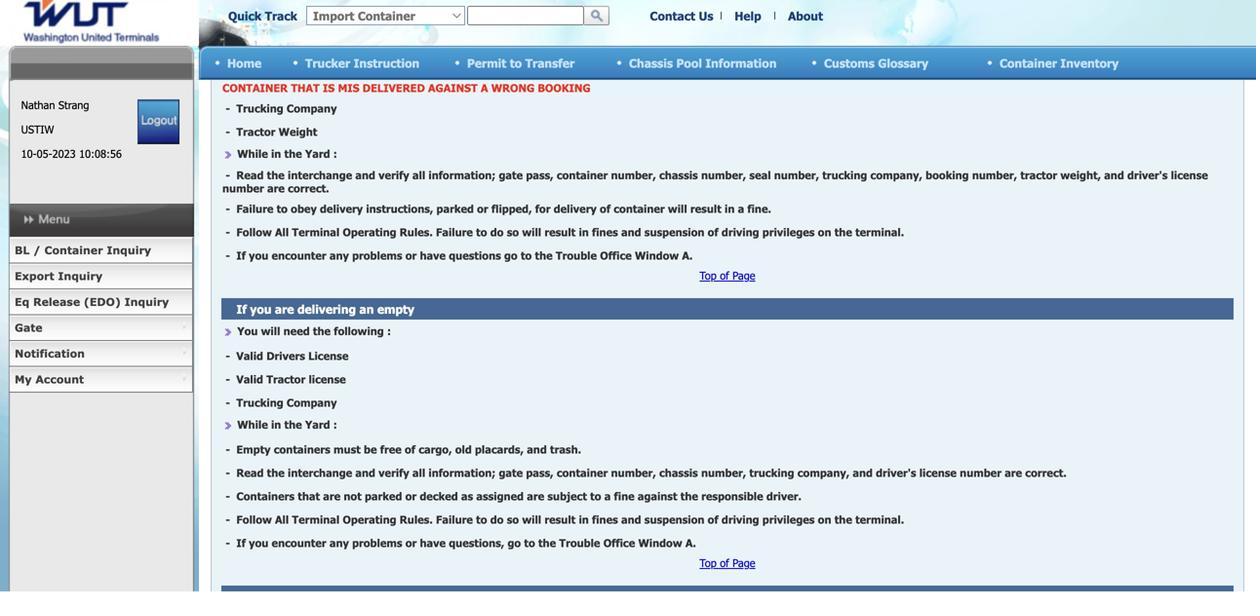 Task type: describe. For each thing, give the bounding box(es) containing it.
contact us link
[[650, 9, 713, 23]]

eq release (edo) inquiry link
[[9, 290, 193, 315]]

nathan
[[21, 99, 55, 112]]

home
[[227, 56, 262, 70]]

10-
[[21, 147, 37, 160]]

my
[[15, 373, 32, 386]]

permit to transfer
[[467, 56, 575, 70]]

trucker instruction
[[305, 56, 420, 70]]

contact us
[[650, 9, 713, 23]]

10-05-2023 10:08:56
[[21, 147, 122, 160]]

05-
[[37, 147, 52, 160]]

track
[[265, 9, 297, 23]]

chassis
[[629, 56, 673, 70]]

about link
[[788, 9, 823, 23]]

inquiry inside 'export inquiry' 'link'
[[58, 270, 103, 283]]

gate
[[15, 321, 43, 335]]

2023
[[52, 147, 76, 160]]

1 horizontal spatial container
[[1000, 56, 1057, 70]]

bl / container inquiry
[[15, 244, 151, 257]]

10:08:56
[[79, 147, 122, 160]]

export inquiry
[[15, 270, 103, 283]]

inventory
[[1061, 56, 1119, 70]]

about
[[788, 9, 823, 23]]

export
[[15, 270, 54, 283]]

/
[[33, 244, 41, 257]]

to
[[510, 56, 522, 70]]

nathan strang
[[21, 99, 89, 112]]

us
[[699, 9, 713, 23]]

bl
[[15, 244, 30, 257]]

gate link
[[9, 315, 193, 341]]



Task type: locate. For each thing, give the bounding box(es) containing it.
container left inventory
[[1000, 56, 1057, 70]]

quick track
[[228, 9, 297, 23]]

inquiry up 'export inquiry' 'link'
[[107, 244, 151, 257]]

eq
[[15, 296, 29, 309]]

export inquiry link
[[9, 264, 193, 290]]

account
[[35, 373, 84, 386]]

chassis pool information
[[629, 56, 777, 70]]

instruction
[[354, 56, 420, 70]]

trucker
[[305, 56, 350, 70]]

inquiry right (edo)
[[124, 296, 169, 309]]

notification
[[15, 347, 85, 360]]

transfer
[[525, 56, 575, 70]]

strang
[[58, 99, 89, 112]]

2 vertical spatial inquiry
[[124, 296, 169, 309]]

(edo)
[[84, 296, 121, 309]]

help
[[735, 9, 761, 23]]

container inventory
[[1000, 56, 1119, 70]]

bl / container inquiry link
[[9, 238, 193, 264]]

inquiry inside bl / container inquiry link
[[107, 244, 151, 257]]

my account link
[[9, 367, 193, 393]]

None text field
[[467, 6, 584, 25]]

0 vertical spatial container
[[1000, 56, 1057, 70]]

glossary
[[878, 56, 928, 70]]

login image
[[138, 99, 180, 144]]

help link
[[735, 9, 761, 23]]

inquiry for container
[[107, 244, 151, 257]]

contact
[[650, 9, 695, 23]]

inquiry
[[107, 244, 151, 257], [58, 270, 103, 283], [124, 296, 169, 309]]

inquiry down bl / container inquiry
[[58, 270, 103, 283]]

container
[[1000, 56, 1057, 70], [44, 244, 103, 257]]

information
[[705, 56, 777, 70]]

1 vertical spatial container
[[44, 244, 103, 257]]

0 horizontal spatial container
[[44, 244, 103, 257]]

container up export inquiry
[[44, 244, 103, 257]]

my account
[[15, 373, 84, 386]]

permit
[[467, 56, 506, 70]]

ustiw
[[21, 123, 54, 136]]

quick
[[228, 9, 261, 23]]

inquiry inside eq release (edo) inquiry link
[[124, 296, 169, 309]]

inquiry for (edo)
[[124, 296, 169, 309]]

eq release (edo) inquiry
[[15, 296, 169, 309]]

0 vertical spatial inquiry
[[107, 244, 151, 257]]

release
[[33, 296, 80, 309]]

notification link
[[9, 341, 193, 367]]

customs glossary
[[824, 56, 928, 70]]

pool
[[676, 56, 702, 70]]

customs
[[824, 56, 875, 70]]

1 vertical spatial inquiry
[[58, 270, 103, 283]]



Task type: vqa. For each thing, say whether or not it's contained in the screenshot.
container
yes



